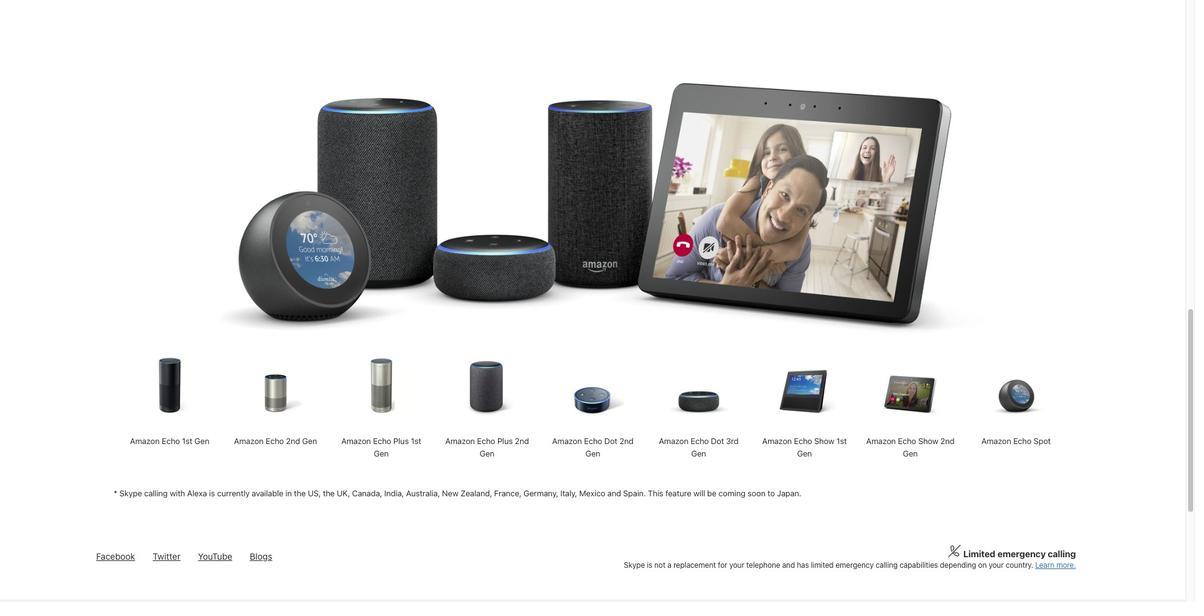 Task type: describe. For each thing, give the bounding box(es) containing it.
calling for skype
[[144, 489, 168, 499]]

amazon echo dot 2nd gen
[[552, 436, 634, 459]]

telephone
[[746, 561, 780, 570]]

1st for amazon echo show 1st gen
[[837, 436, 847, 446]]

germany,
[[524, 489, 558, 499]]

with
[[170, 489, 185, 499]]

gen for amazon echo show 1st gen
[[797, 449, 812, 459]]

calling for emergency
[[1048, 549, 1076, 560]]

show for 2nd
[[918, 436, 939, 446]]

in
[[285, 489, 292, 499]]

soon
[[748, 489, 766, 499]]

will
[[694, 489, 705, 499]]

india,
[[384, 489, 404, 499]]

show for 1st
[[814, 436, 835, 446]]

a
[[668, 561, 672, 570]]

learn
[[1036, 561, 1055, 570]]

echo for amazon echo show 2nd gen
[[898, 436, 916, 446]]

canada,
[[352, 489, 382, 499]]

spain.
[[623, 489, 646, 499]]

amazon echo dot 2nd gen image
[[562, 355, 624, 417]]

gen for amazon echo dot 2nd gen
[[586, 449, 600, 459]]

gen for amazon echo show 2nd gen
[[903, 449, 918, 459]]

capabilities
[[900, 561, 938, 570]]

currently
[[217, 489, 250, 499]]

amazon echo plus 1st gen
[[341, 436, 421, 459]]

us,
[[308, 489, 321, 499]]

limited
[[811, 561, 834, 570]]

0 vertical spatial and
[[608, 489, 621, 499]]

uk,
[[337, 489, 350, 499]]

1 the from the left
[[294, 489, 306, 499]]

is inside limited emergency calling skype is not a replacement for your telephone and has limited emergency calling capabilities depending on your country. learn more.
[[647, 561, 653, 570]]

italy,
[[560, 489, 577, 499]]

limited emergency calling skype is not a replacement for your telephone and has limited emergency calling capabilities depending on your country. learn more.
[[624, 549, 1076, 570]]

echo for amazon echo plus 1st gen
[[373, 436, 391, 446]]

3rd
[[726, 436, 739, 446]]

1 2nd from the left
[[286, 436, 300, 446]]

amazon echo spot image
[[985, 355, 1048, 417]]

limited
[[964, 549, 996, 560]]

2 heading from the left
[[268, 600, 420, 603]]

2nd for amazon echo show 2nd gen
[[941, 436, 955, 446]]

depending
[[940, 561, 976, 570]]

amazon echo plus 2nd gen
[[445, 436, 529, 459]]

* skype calling with alexa is currently available in the us, the uk, canada, india, australia, new zealand, france, germany, italy, mexico and spain. this feature will be coming soon to japan.
[[114, 489, 802, 499]]

5 heading from the left
[[767, 600, 918, 603]]

0 vertical spatial skype
[[119, 489, 142, 499]]

1 heading from the left
[[95, 600, 254, 603]]

1 1st from the left
[[182, 436, 192, 446]]

on
[[978, 561, 987, 570]]

2nd for amazon echo dot 2nd gen
[[620, 436, 634, 446]]

amazon for amazon echo dot 3rd gen
[[659, 436, 689, 446]]

skype inside limited emergency calling skype is not a replacement for your telephone and has limited emergency calling capabilities depending on your country. learn more.
[[624, 561, 645, 570]]

amazon echo plus 2nd gen image
[[456, 355, 518, 417]]

gen for amazon echo plus 2nd gen
[[480, 449, 495, 459]]

facebook link
[[96, 552, 135, 562]]

france,
[[494, 489, 522, 499]]

*
[[114, 489, 117, 499]]

gen for amazon echo plus 1st gen
[[374, 449, 389, 459]]

0 horizontal spatial is
[[209, 489, 215, 499]]

amazon echo show 1st gen
[[762, 436, 847, 459]]

amazon for amazon echo plus 1st gen
[[341, 436, 371, 446]]

youtube link
[[198, 552, 232, 562]]

coming
[[719, 489, 746, 499]]

plus for 1st
[[393, 436, 409, 446]]

echo for amazon echo show 1st gen
[[794, 436, 812, 446]]

new
[[442, 489, 459, 499]]

learn more. link
[[1036, 561, 1076, 570]]

dot for 3rd
[[711, 436, 724, 446]]



Task type: vqa. For each thing, say whether or not it's contained in the screenshot.
6th Amazon
yes



Task type: locate. For each thing, give the bounding box(es) containing it.
0 horizontal spatial and
[[608, 489, 621, 499]]

amazon echo 2nd gen
[[234, 436, 317, 446]]

echo for amazon echo dot 2nd gen
[[584, 436, 602, 446]]

echo for amazon echo plus 2nd gen
[[477, 436, 495, 446]]

dot
[[604, 436, 618, 446], [711, 436, 724, 446]]

the right the us,
[[323, 489, 335, 499]]

emergency right limited
[[836, 561, 874, 570]]

gen inside 'amazon echo plus 1st gen'
[[374, 449, 389, 459]]

amazon echo dot 3rd gen
[[659, 436, 739, 459]]

1st
[[182, 436, 192, 446], [411, 436, 421, 446], [837, 436, 847, 446]]

is right alexa
[[209, 489, 215, 499]]

amazon echo dot 3rd gen image
[[668, 355, 730, 417]]

1 horizontal spatial the
[[323, 489, 335, 499]]

blogs
[[250, 552, 272, 562]]

amazon echo show 2nd gen image
[[879, 355, 942, 417]]

5 echo from the left
[[584, 436, 602, 446]]

amazon for amazon echo show 1st gen
[[762, 436, 792, 446]]

echo up with
[[162, 436, 180, 446]]

dot for 2nd
[[604, 436, 618, 446]]

blogs link
[[250, 552, 272, 562]]

australia,
[[406, 489, 440, 499]]

8 echo from the left
[[898, 436, 916, 446]]

twitter
[[153, 552, 181, 562]]

1 horizontal spatial plus
[[497, 436, 513, 446]]

1 vertical spatial is
[[647, 561, 653, 570]]

available
[[252, 489, 283, 499]]

amazon echo 2nd gen image
[[244, 355, 307, 417]]

2 horizontal spatial calling
[[1048, 549, 1076, 560]]

3 2nd from the left
[[620, 436, 634, 446]]

1 echo from the left
[[162, 436, 180, 446]]

1 amazon from the left
[[130, 436, 160, 446]]

2 amazon from the left
[[234, 436, 264, 446]]

1 vertical spatial calling
[[1048, 549, 1076, 560]]

0 horizontal spatial dot
[[604, 436, 618, 446]]

4 amazon from the left
[[445, 436, 475, 446]]

gen inside amazon echo show 1st gen
[[797, 449, 812, 459]]

2 1st from the left
[[411, 436, 421, 446]]

4 echo from the left
[[477, 436, 495, 446]]

gen inside amazon echo dot 3rd gen
[[691, 449, 706, 459]]

dot inside amazon echo dot 3rd gen
[[711, 436, 724, 446]]

echo inside amazon echo plus 2nd gen
[[477, 436, 495, 446]]

2 horizontal spatial 1st
[[837, 436, 847, 446]]

the right in
[[294, 489, 306, 499]]

echo up india,
[[373, 436, 391, 446]]

3 heading from the left
[[434, 600, 586, 603]]

echo left spot
[[1014, 436, 1032, 446]]

echo
[[162, 436, 180, 446], [266, 436, 284, 446], [373, 436, 391, 446], [477, 436, 495, 446], [584, 436, 602, 446], [691, 436, 709, 446], [794, 436, 812, 446], [898, 436, 916, 446], [1014, 436, 1032, 446]]

0 horizontal spatial show
[[814, 436, 835, 446]]

and
[[608, 489, 621, 499], [782, 561, 795, 570]]

1 horizontal spatial emergency
[[998, 549, 1046, 560]]

echo inside amazon echo dot 3rd gen
[[691, 436, 709, 446]]

is
[[209, 489, 215, 499], [647, 561, 653, 570]]

amazon echo spot
[[982, 436, 1051, 446]]

9 echo from the left
[[1014, 436, 1032, 446]]

3 1st from the left
[[837, 436, 847, 446]]

echo inside amazon echo dot 2nd gen
[[584, 436, 602, 446]]

dot up mexico
[[604, 436, 618, 446]]

2 dot from the left
[[711, 436, 724, 446]]

gen inside amazon echo show 2nd gen
[[903, 449, 918, 459]]

0 horizontal spatial your
[[729, 561, 745, 570]]

facebook
[[96, 552, 135, 562]]

1 plus from the left
[[393, 436, 409, 446]]

show down the amazon echo show 1st gen image
[[814, 436, 835, 446]]

0 horizontal spatial emergency
[[836, 561, 874, 570]]

2 plus from the left
[[497, 436, 513, 446]]

echo up available
[[266, 436, 284, 446]]

1 your from the left
[[729, 561, 745, 570]]

echo up zealand,
[[477, 436, 495, 446]]

alexa devices supporting skype image
[[182, 44, 1004, 355]]

amazon echo 1st gen
[[130, 436, 209, 446]]

amazon for amazon echo plus 2nd gen
[[445, 436, 475, 446]]

1 horizontal spatial 1st
[[411, 436, 421, 446]]

2 vertical spatial calling
[[876, 561, 898, 570]]

this
[[648, 489, 664, 499]]

calling left with
[[144, 489, 168, 499]]

0 vertical spatial calling
[[144, 489, 168, 499]]

plus
[[393, 436, 409, 446], [497, 436, 513, 446]]

amazon inside amazon echo show 2nd gen
[[866, 436, 896, 446]]

calling left capabilities
[[876, 561, 898, 570]]

2nd inside amazon echo dot 2nd gen
[[620, 436, 634, 446]]

2 show from the left
[[918, 436, 939, 446]]

2 2nd from the left
[[515, 436, 529, 446]]

8 amazon from the left
[[866, 436, 896, 446]]

1 horizontal spatial calling
[[876, 561, 898, 570]]

1 vertical spatial skype
[[624, 561, 645, 570]]

your right for
[[729, 561, 745, 570]]

has
[[797, 561, 809, 570]]

for
[[718, 561, 727, 570]]

emergency up country. on the right of page
[[998, 549, 1046, 560]]

amazon echo show 1st gen image
[[774, 355, 836, 417]]

9 amazon from the left
[[982, 436, 1011, 446]]

dot inside amazon echo dot 2nd gen
[[604, 436, 618, 446]]

spot
[[1034, 436, 1051, 446]]

amazon for amazon echo spot
[[982, 436, 1011, 446]]

1 horizontal spatial show
[[918, 436, 939, 446]]

echo for amazon echo 2nd gen
[[266, 436, 284, 446]]

2 echo from the left
[[266, 436, 284, 446]]

7 amazon from the left
[[762, 436, 792, 446]]

2 your from the left
[[989, 561, 1004, 570]]

footer resource links element
[[36, 600, 1150, 603]]

6 heading from the left
[[933, 600, 1084, 603]]

6 echo from the left
[[691, 436, 709, 446]]

youtube
[[198, 552, 232, 562]]

0 horizontal spatial 1st
[[182, 436, 192, 446]]

echo left 3rd
[[691, 436, 709, 446]]

2nd
[[286, 436, 300, 446], [515, 436, 529, 446], [620, 436, 634, 446], [941, 436, 955, 446]]

echo down amazon echo show 2nd gen image
[[898, 436, 916, 446]]

2nd for amazon echo plus 2nd gen
[[515, 436, 529, 446]]

echo for amazon echo 1st gen
[[162, 436, 180, 446]]

2nd inside amazon echo plus 2nd gen
[[515, 436, 529, 446]]

to
[[768, 489, 775, 499]]

1st inside 'amazon echo plus 1st gen'
[[411, 436, 421, 446]]

6 amazon from the left
[[659, 436, 689, 446]]

heading
[[95, 600, 254, 603], [268, 600, 420, 603], [434, 600, 586, 603], [593, 600, 752, 603], [767, 600, 918, 603], [933, 600, 1084, 603]]

1 horizontal spatial skype
[[624, 561, 645, 570]]

mexico
[[579, 489, 605, 499]]

and inside limited emergency calling skype is not a replacement for your telephone and has limited emergency calling capabilities depending on your country. learn more.
[[782, 561, 795, 570]]

amazon inside amazon echo dot 3rd gen
[[659, 436, 689, 446]]

7 echo from the left
[[794, 436, 812, 446]]

4 2nd from the left
[[941, 436, 955, 446]]

1 vertical spatial and
[[782, 561, 795, 570]]

not
[[655, 561, 666, 570]]

gen inside amazon echo plus 2nd gen
[[480, 449, 495, 459]]

3 echo from the left
[[373, 436, 391, 446]]

1 horizontal spatial your
[[989, 561, 1004, 570]]

1 dot from the left
[[604, 436, 618, 446]]

0 horizontal spatial skype
[[119, 489, 142, 499]]

and left spain.
[[608, 489, 621, 499]]

amazon
[[130, 436, 160, 446], [234, 436, 264, 446], [341, 436, 371, 446], [445, 436, 475, 446], [552, 436, 582, 446], [659, 436, 689, 446], [762, 436, 792, 446], [866, 436, 896, 446], [982, 436, 1011, 446]]

2nd inside amazon echo show 2nd gen
[[941, 436, 955, 446]]

dot left 3rd
[[711, 436, 724, 446]]

skype left the not
[[624, 561, 645, 570]]

0 horizontal spatial the
[[294, 489, 306, 499]]

be
[[707, 489, 717, 499]]

is left the not
[[647, 561, 653, 570]]

0 horizontal spatial plus
[[393, 436, 409, 446]]

skype right *
[[119, 489, 142, 499]]

plus for 2nd
[[497, 436, 513, 446]]

amazon echo show 2nd gen
[[866, 436, 955, 459]]

1 show from the left
[[814, 436, 835, 446]]

amazon for amazon echo 1st gen
[[130, 436, 160, 446]]

twitter link
[[153, 552, 181, 562]]

echo for amazon echo dot 3rd gen
[[691, 436, 709, 446]]

calling
[[144, 489, 168, 499], [1048, 549, 1076, 560], [876, 561, 898, 570]]

1 horizontal spatial and
[[782, 561, 795, 570]]

show inside amazon echo show 2nd gen
[[918, 436, 939, 446]]

zealand,
[[461, 489, 492, 499]]

amazon for amazon echo show 2nd gen
[[866, 436, 896, 446]]

and left "has"
[[782, 561, 795, 570]]

amazon for amazon echo 2nd gen
[[234, 436, 264, 446]]

0 vertical spatial is
[[209, 489, 215, 499]]

amazon echo 1st gen image
[[139, 355, 201, 417]]

1 horizontal spatial dot
[[711, 436, 724, 446]]

gen
[[195, 436, 209, 446], [302, 436, 317, 446], [374, 449, 389, 459], [480, 449, 495, 459], [586, 449, 600, 459], [691, 449, 706, 459], [797, 449, 812, 459], [903, 449, 918, 459]]

emergency
[[998, 549, 1046, 560], [836, 561, 874, 570]]

plus up france,
[[497, 436, 513, 446]]

alexa
[[187, 489, 207, 499]]

calling up more.
[[1048, 549, 1076, 560]]

1st inside amazon echo show 1st gen
[[837, 436, 847, 446]]

amazon inside amazon echo show 1st gen
[[762, 436, 792, 446]]

feature
[[666, 489, 692, 499]]

1 vertical spatial emergency
[[836, 561, 874, 570]]

gen inside amazon echo dot 2nd gen
[[586, 449, 600, 459]]

skype
[[119, 489, 142, 499], [624, 561, 645, 570]]

0 vertical spatial emergency
[[998, 549, 1046, 560]]

japan.
[[777, 489, 802, 499]]

your right on at the right
[[989, 561, 1004, 570]]

echo up japan. at the bottom right of the page
[[794, 436, 812, 446]]

echo for amazon echo spot
[[1014, 436, 1032, 446]]

plus up india,
[[393, 436, 409, 446]]

3 amazon from the left
[[341, 436, 371, 446]]

1 horizontal spatial is
[[647, 561, 653, 570]]

echo inside amazon echo show 1st gen
[[794, 436, 812, 446]]

the
[[294, 489, 306, 499], [323, 489, 335, 499]]

1st for amazon echo plus 1st gen
[[411, 436, 421, 446]]

show down amazon echo show 2nd gen image
[[918, 436, 939, 446]]

0 horizontal spatial calling
[[144, 489, 168, 499]]

amazon echo plus 1st gen image
[[350, 355, 412, 417]]

echo inside amazon echo show 2nd gen
[[898, 436, 916, 446]]

your
[[729, 561, 745, 570], [989, 561, 1004, 570]]

amazon inside amazon echo dot 2nd gen
[[552, 436, 582, 446]]

amazon for amazon echo dot 2nd gen
[[552, 436, 582, 446]]

echo inside 'amazon echo plus 1st gen'
[[373, 436, 391, 446]]

echo up mexico
[[584, 436, 602, 446]]

more.
[[1057, 561, 1076, 570]]

show
[[814, 436, 835, 446], [918, 436, 939, 446]]

plus inside amazon echo plus 2nd gen
[[497, 436, 513, 446]]

plus inside 'amazon echo plus 1st gen'
[[393, 436, 409, 446]]

amazon inside 'amazon echo plus 1st gen'
[[341, 436, 371, 446]]

2 the from the left
[[323, 489, 335, 499]]

amazon inside amazon echo plus 2nd gen
[[445, 436, 475, 446]]

5 amazon from the left
[[552, 436, 582, 446]]

gen for amazon echo dot 3rd gen
[[691, 449, 706, 459]]

show inside amazon echo show 1st gen
[[814, 436, 835, 446]]

country.
[[1006, 561, 1034, 570]]

4 heading from the left
[[593, 600, 752, 603]]

replacement
[[674, 561, 716, 570]]



